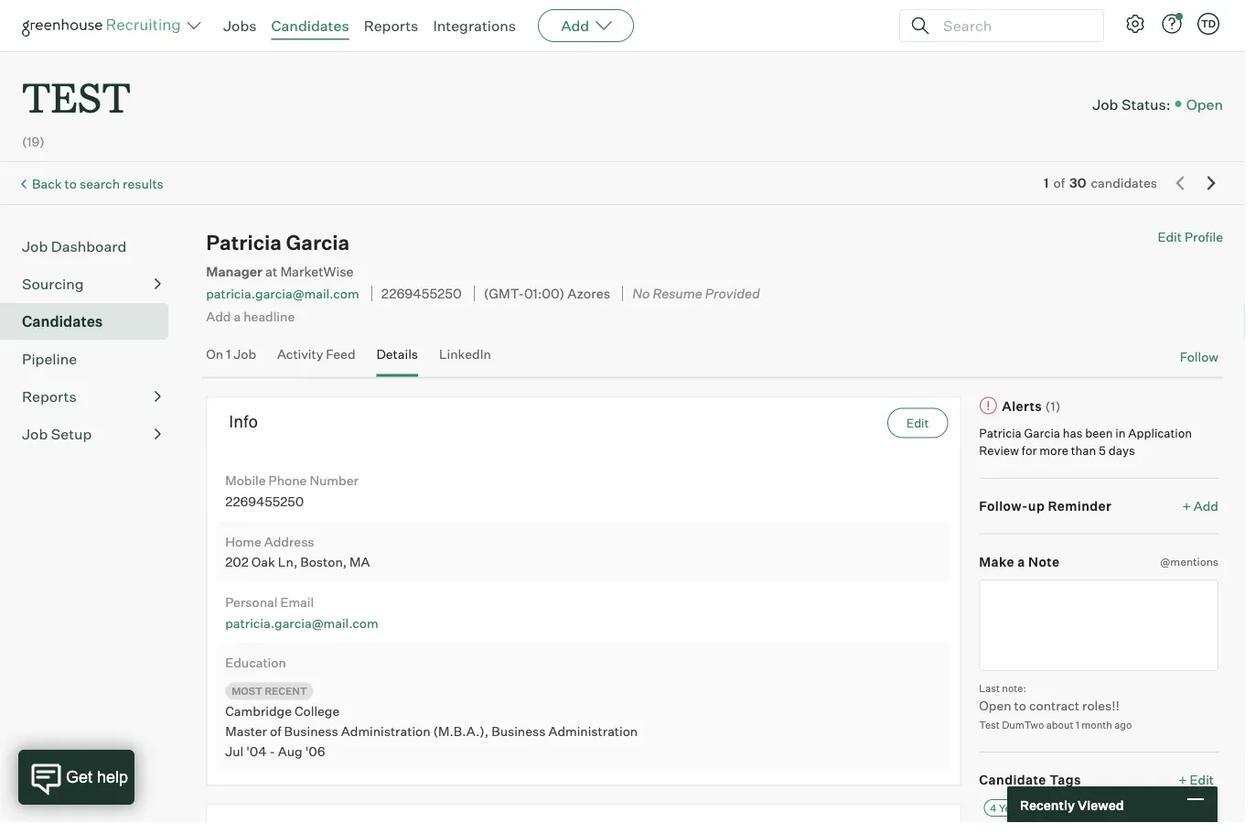 Task type: locate. For each thing, give the bounding box(es) containing it.
0 horizontal spatial add
[[206, 308, 231, 324]]

1 vertical spatial add
[[206, 308, 231, 324]]

ln,
[[278, 554, 298, 570]]

0 vertical spatial patricia.garcia@mail.com
[[206, 286, 359, 302]]

a left note
[[1018, 553, 1026, 570]]

reports left integrations
[[364, 16, 419, 35]]

administration
[[341, 723, 431, 739], [549, 723, 638, 739]]

job left setup
[[22, 425, 48, 443]]

add button
[[538, 9, 635, 42]]

1 horizontal spatial garcia
[[1025, 425, 1061, 440]]

job up sourcing
[[22, 237, 48, 256]]

0 horizontal spatial 1
[[226, 346, 231, 362]]

0 horizontal spatial reports
[[22, 387, 77, 406]]

1 vertical spatial 1
[[226, 346, 231, 362]]

job dashboard
[[22, 237, 127, 256]]

a for add
[[234, 308, 241, 324]]

1
[[1044, 175, 1050, 191], [226, 346, 231, 362], [1077, 718, 1080, 731]]

1 of 30 candidates
[[1044, 175, 1158, 191]]

sourcing link
[[22, 273, 161, 295]]

most recent cambridge college master of business administration (m.b.a.) , business administration jul '04 - aug '06
[[225, 685, 638, 760]]

td
[[1202, 17, 1217, 30]]

(19)
[[22, 134, 45, 150]]

follow
[[1181, 349, 1219, 365]]

of left 30
[[1054, 175, 1066, 191]]

2 horizontal spatial edit
[[1191, 772, 1215, 788]]

jul
[[225, 744, 244, 760]]

reports link down pipeline link
[[22, 386, 161, 408]]

has
[[1064, 425, 1083, 440]]

job left status:
[[1093, 95, 1119, 113]]

add for add
[[561, 16, 590, 35]]

address
[[264, 533, 315, 549]]

0 vertical spatial of
[[1054, 175, 1066, 191]]

sourcing
[[22, 275, 84, 293]]

1 inside 'last note: open to contract roles!! test dumtwo               about 1 month               ago'
[[1077, 718, 1080, 731]]

reports link
[[364, 16, 419, 35], [22, 386, 161, 408]]

2269455250 down mobile
[[225, 493, 304, 509]]

provided
[[706, 285, 761, 302]]

5
[[1099, 443, 1107, 458]]

1 horizontal spatial to
[[1015, 698, 1027, 714]]

open right status:
[[1187, 95, 1224, 113]]

0 horizontal spatial to
[[65, 176, 77, 192]]

add inside popup button
[[561, 16, 590, 35]]

reports
[[364, 16, 419, 35], [22, 387, 77, 406]]

tags
[[1050, 772, 1082, 788]]

0 vertical spatial reports
[[364, 16, 419, 35]]

0 vertical spatial to
[[65, 176, 77, 192]]

job right on
[[234, 346, 256, 362]]

1 vertical spatial a
[[1018, 553, 1026, 570]]

1 vertical spatial reports link
[[22, 386, 161, 408]]

Search text field
[[939, 12, 1088, 39]]

candidates link
[[271, 16, 349, 35], [22, 311, 161, 332]]

1 horizontal spatial business
[[492, 723, 546, 739]]

patricia
[[206, 230, 282, 255], [980, 425, 1022, 440]]

job
[[1093, 95, 1119, 113], [22, 237, 48, 256], [234, 346, 256, 362], [22, 425, 48, 443]]

configure image
[[1125, 13, 1147, 35]]

1 vertical spatial patricia.garcia@mail.com link
[[225, 615, 379, 631]]

garcia for patricia garcia manager at marketwise
[[286, 230, 350, 255]]

0 horizontal spatial edit
[[907, 416, 929, 430]]

@mentions
[[1161, 554, 1219, 568]]

0 vertical spatial 1
[[1044, 175, 1050, 191]]

1 horizontal spatial administration
[[549, 723, 638, 739]]

2 horizontal spatial add
[[1195, 498, 1219, 514]]

candidate tags
[[980, 772, 1082, 788]]

home address 202 oak ln, boston, ma
[[225, 533, 370, 570]]

garcia
[[286, 230, 350, 255], [1025, 425, 1061, 440]]

0 horizontal spatial garcia
[[286, 230, 350, 255]]

test
[[22, 70, 131, 124]]

1 horizontal spatial of
[[1054, 175, 1066, 191]]

status:
[[1122, 95, 1172, 113]]

azores
[[568, 285, 611, 302]]

pipeline link
[[22, 348, 161, 370]]

1 vertical spatial open
[[980, 698, 1012, 714]]

patricia up review
[[980, 425, 1022, 440]]

open down 'last'
[[980, 698, 1012, 714]]

recently
[[1021, 797, 1076, 813]]

at
[[266, 263, 278, 279]]

candidates
[[271, 16, 349, 35], [22, 312, 103, 331]]

1 vertical spatial +
[[1179, 772, 1188, 788]]

0 vertical spatial patricia
[[206, 230, 282, 255]]

patricia.garcia@mail.com down at
[[206, 286, 359, 302]]

0 horizontal spatial of
[[270, 723, 282, 739]]

candidates link down sourcing "link"
[[22, 311, 161, 332]]

contract
[[1030, 698, 1080, 714]]

mobile
[[225, 472, 266, 489]]

td button
[[1198, 13, 1220, 35]]

1 vertical spatial to
[[1015, 698, 1027, 714]]

details
[[377, 346, 418, 362]]

+ edit
[[1179, 772, 1215, 788]]

reports link left integrations
[[364, 16, 419, 35]]

greenhouse recruiting image
[[22, 15, 187, 37]]

1 vertical spatial patricia
[[980, 425, 1022, 440]]

garcia up the 'more'
[[1025, 425, 1061, 440]]

01:00)
[[524, 285, 565, 302]]

edit for edit profile
[[1158, 229, 1183, 245]]

email
[[281, 594, 314, 610]]

patricia for patricia garcia has been in application review for more than 5 days
[[980, 425, 1022, 440]]

1 horizontal spatial add
[[561, 16, 590, 35]]

management
[[1105, 802, 1167, 814]]

,
[[485, 723, 489, 739]]

a left headline
[[234, 308, 241, 324]]

1 right "about"
[[1077, 718, 1080, 731]]

open
[[1187, 95, 1224, 113], [980, 698, 1012, 714]]

1 horizontal spatial candidates
[[271, 16, 349, 35]]

alerts
[[1003, 398, 1043, 414]]

1 horizontal spatial patricia
[[980, 425, 1022, 440]]

1 vertical spatial of
[[270, 723, 282, 739]]

garcia inside the patricia garcia manager at marketwise
[[286, 230, 350, 255]]

garcia inside patricia garcia has been in application review for more than 5 days
[[1025, 425, 1061, 440]]

1 right on
[[226, 346, 231, 362]]

note
[[1029, 553, 1061, 570]]

0 vertical spatial edit
[[1158, 229, 1183, 245]]

0 horizontal spatial 2269455250
[[225, 493, 304, 509]]

activity
[[277, 346, 323, 362]]

1 horizontal spatial reports link
[[364, 16, 419, 35]]

0 horizontal spatial patricia
[[206, 230, 282, 255]]

0 vertical spatial garcia
[[286, 230, 350, 255]]

1 horizontal spatial candidates link
[[271, 16, 349, 35]]

a for make
[[1018, 553, 1026, 570]]

2 vertical spatial 1
[[1077, 718, 1080, 731]]

0 vertical spatial open
[[1187, 95, 1224, 113]]

college
[[295, 703, 340, 719]]

recent
[[265, 685, 307, 697]]

patricia up manager
[[206, 230, 282, 255]]

patricia inside the patricia garcia manager at marketwise
[[206, 230, 282, 255]]

edit profile link
[[1158, 229, 1224, 245]]

0 horizontal spatial open
[[980, 698, 1012, 714]]

patricia.garcia@mail.com down email
[[225, 615, 379, 631]]

30
[[1070, 175, 1087, 191]]

add
[[561, 16, 590, 35], [206, 308, 231, 324], [1195, 498, 1219, 514]]

1 vertical spatial garcia
[[1025, 425, 1061, 440]]

edit profile
[[1158, 229, 1224, 245]]

edit
[[1158, 229, 1183, 245], [907, 416, 929, 430], [1191, 772, 1215, 788]]

patricia inside patricia garcia has been in application review for more than 5 days
[[980, 425, 1022, 440]]

0 vertical spatial +
[[1183, 498, 1192, 514]]

of
[[1054, 175, 1066, 191], [270, 723, 282, 739]]

to down the note:
[[1015, 698, 1027, 714]]

to right back
[[65, 176, 77, 192]]

0 vertical spatial 2269455250
[[382, 285, 462, 302]]

2 vertical spatial add
[[1195, 498, 1219, 514]]

2269455250 up details
[[382, 285, 462, 302]]

1 vertical spatial edit
[[907, 416, 929, 430]]

candidates down sourcing
[[22, 312, 103, 331]]

1 vertical spatial candidates link
[[22, 311, 161, 332]]

1 horizontal spatial a
[[1018, 553, 1026, 570]]

0 vertical spatial patricia.garcia@mail.com link
[[206, 286, 359, 302]]

0 vertical spatial a
[[234, 308, 241, 324]]

2 horizontal spatial 1
[[1077, 718, 1080, 731]]

0 horizontal spatial candidates
[[22, 312, 103, 331]]

for
[[1022, 443, 1038, 458]]

roles!!
[[1083, 698, 1120, 714]]

1 horizontal spatial edit
[[1158, 229, 1183, 245]]

on 1 job link
[[206, 346, 256, 373]]

experience
[[1028, 802, 1081, 814]]

garcia up the marketwise
[[286, 230, 350, 255]]

integrations
[[433, 16, 516, 35]]

patricia.garcia@mail.com link down email
[[225, 615, 379, 631]]

@mentions link
[[1161, 553, 1219, 570]]

+ edit link
[[1175, 767, 1219, 792]]

business up '06
[[284, 723, 339, 739]]

'06
[[305, 744, 325, 760]]

0 vertical spatial add
[[561, 16, 590, 35]]

application
[[1129, 425, 1193, 440]]

of up -
[[270, 723, 282, 739]]

1 horizontal spatial reports
[[364, 16, 419, 35]]

1 left 30
[[1044, 175, 1050, 191]]

0 horizontal spatial a
[[234, 308, 241, 324]]

+
[[1183, 498, 1192, 514], [1179, 772, 1188, 788]]

jobs link
[[223, 16, 257, 35]]

patricia.garcia@mail.com link down at
[[206, 286, 359, 302]]

candidates right the jobs link
[[271, 16, 349, 35]]

0 horizontal spatial reports link
[[22, 386, 161, 408]]

most
[[232, 685, 263, 697]]

recently viewed
[[1021, 797, 1125, 813]]

business right , on the left of page
[[492, 723, 546, 739]]

1 horizontal spatial 1
[[1044, 175, 1050, 191]]

0 horizontal spatial business
[[284, 723, 339, 739]]

0 horizontal spatial administration
[[341, 723, 431, 739]]

None text field
[[980, 580, 1219, 671]]

job status:
[[1093, 95, 1172, 113]]

reports down pipeline
[[22, 387, 77, 406]]

1 vertical spatial 2269455250
[[225, 493, 304, 509]]

(gmt-
[[484, 285, 524, 302]]

candidates link right the jobs link
[[271, 16, 349, 35]]



Task type: vqa. For each thing, say whether or not it's contained in the screenshot.
Time link
no



Task type: describe. For each thing, give the bounding box(es) containing it.
job dashboard link
[[22, 235, 161, 257]]

mobile phone number 2269455250
[[225, 472, 359, 509]]

2 vertical spatial edit
[[1191, 772, 1215, 788]]

of inside most recent cambridge college master of business administration (m.b.a.) , business administration jul '04 - aug '06
[[270, 723, 282, 739]]

cambridge
[[225, 703, 292, 719]]

dumtwo
[[1003, 718, 1045, 731]]

+ add
[[1183, 498, 1219, 514]]

job for job setup
[[22, 425, 48, 443]]

add for add a headline
[[206, 308, 231, 324]]

1 administration from the left
[[341, 723, 431, 739]]

results
[[123, 176, 164, 192]]

2269455250 inside mobile phone number 2269455250
[[225, 493, 304, 509]]

in
[[1116, 425, 1126, 440]]

setup
[[51, 425, 92, 443]]

garcia for patricia garcia has been in application review for more than 5 days
[[1025, 425, 1061, 440]]

edit for edit
[[907, 416, 929, 430]]

4 years experience
[[991, 802, 1081, 814]]

back
[[32, 176, 62, 192]]

0 vertical spatial reports link
[[364, 16, 419, 35]]

linkedin
[[439, 346, 491, 362]]

search
[[80, 176, 120, 192]]

month
[[1082, 718, 1113, 731]]

resume
[[653, 285, 703, 302]]

education
[[225, 654, 286, 670]]

back to search results
[[32, 176, 164, 192]]

make a note
[[980, 553, 1061, 570]]

1 vertical spatial reports
[[22, 387, 77, 406]]

candidate
[[980, 772, 1047, 788]]

1 horizontal spatial open
[[1187, 95, 1224, 113]]

'04
[[246, 744, 267, 760]]

no
[[633, 285, 650, 302]]

no resume provided
[[633, 285, 761, 302]]

on
[[206, 346, 223, 362]]

jobs
[[223, 16, 257, 35]]

open inside 'last note: open to contract roles!! test dumtwo               about 1 month               ago'
[[980, 698, 1012, 714]]

viewed
[[1078, 797, 1125, 813]]

days
[[1109, 443, 1136, 458]]

1 business from the left
[[284, 723, 339, 739]]

patricia for patricia garcia manager at marketwise
[[206, 230, 282, 255]]

-
[[270, 744, 275, 760]]

job for job dashboard
[[22, 237, 48, 256]]

to inside 'last note: open to contract roles!! test dumtwo               about 1 month               ago'
[[1015, 698, 1027, 714]]

0 horizontal spatial candidates link
[[22, 311, 161, 332]]

marketwise
[[280, 263, 354, 279]]

202
[[225, 554, 249, 570]]

than
[[1072, 443, 1097, 458]]

edit link
[[888, 408, 949, 438]]

1 horizontal spatial 2269455250
[[382, 285, 462, 302]]

dashboard
[[51, 237, 127, 256]]

integrations link
[[433, 16, 516, 35]]

follow-up reminder
[[980, 498, 1113, 514]]

job setup link
[[22, 423, 161, 445]]

review
[[980, 443, 1020, 458]]

test link
[[22, 51, 131, 127]]

job for job status:
[[1093, 95, 1119, 113]]

(gmt-01:00) azores
[[484, 285, 611, 302]]

personal
[[225, 594, 278, 610]]

note:
[[1003, 682, 1027, 694]]

1 vertical spatial candidates
[[22, 312, 103, 331]]

+ for + edit
[[1179, 772, 1188, 788]]

(m.b.a.)
[[434, 723, 485, 739]]

up
[[1029, 498, 1046, 514]]

0 vertical spatial candidates
[[271, 16, 349, 35]]

follow link
[[1181, 348, 1219, 366]]

2 business from the left
[[492, 723, 546, 739]]

years
[[1000, 802, 1026, 814]]

+ add link
[[1183, 497, 1219, 515]]

aug
[[278, 744, 303, 760]]

about
[[1047, 718, 1074, 731]]

home
[[225, 533, 262, 549]]

info
[[229, 411, 258, 432]]

pipeline
[[22, 350, 77, 368]]

patricia garcia has been in application review for more than 5 days
[[980, 425, 1193, 458]]

last
[[980, 682, 1001, 694]]

ma
[[350, 554, 370, 570]]

0 vertical spatial candidates link
[[271, 16, 349, 35]]

td button
[[1195, 9, 1224, 38]]

details link
[[377, 346, 418, 373]]

more
[[1040, 443, 1069, 458]]

add a headline
[[206, 308, 295, 324]]

manager
[[206, 263, 263, 279]]

reminder
[[1049, 498, 1113, 514]]

follow-
[[980, 498, 1029, 514]]

headline
[[244, 308, 295, 324]]

number
[[310, 472, 359, 489]]

activity feed link
[[277, 346, 356, 373]]

make
[[980, 553, 1015, 570]]

1 vertical spatial patricia.garcia@mail.com
[[225, 615, 379, 631]]

job setup
[[22, 425, 92, 443]]

+ for + add
[[1183, 498, 1192, 514]]

2 administration from the left
[[549, 723, 638, 739]]

been
[[1086, 425, 1114, 440]]

management link
[[1098, 799, 1174, 817]]



